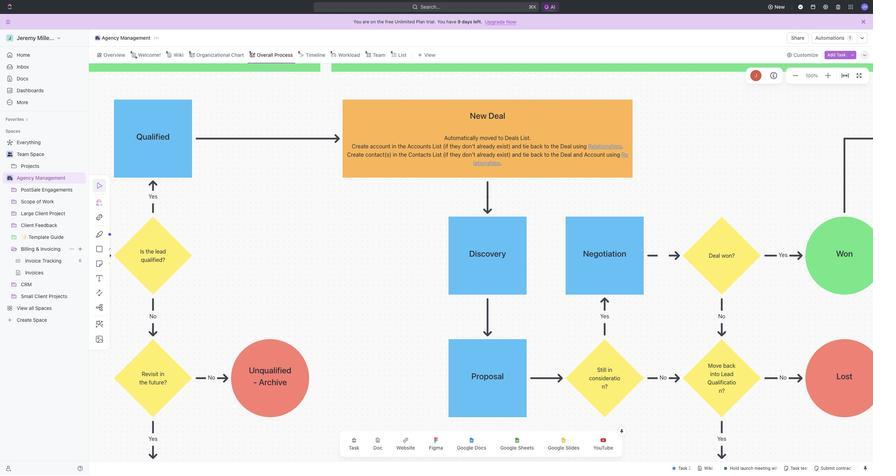 Task type: locate. For each thing, give the bounding box(es) containing it.
task left doc
[[349, 445, 360, 451]]

upgrade now link
[[486, 19, 517, 25]]

client up 'client feedback'
[[35, 211, 48, 217]]

workload link
[[337, 50, 360, 60]]

google inside "button"
[[548, 445, 565, 451]]

google left sheets
[[501, 445, 517, 451]]

welcome!
[[138, 52, 161, 58]]

⌘k
[[529, 4, 537, 10]]

management
[[120, 35, 151, 41], [35, 175, 65, 181]]

1 vertical spatial agency management
[[17, 175, 65, 181]]

1 horizontal spatial task
[[837, 52, 847, 57]]

task
[[837, 52, 847, 57], [349, 445, 360, 451]]

postsale engagements link
[[21, 185, 84, 196]]

business time image
[[96, 36, 100, 40]]

google slides
[[548, 445, 580, 451]]

0 horizontal spatial agency management link
[[17, 173, 84, 184]]

organizational
[[197, 52, 230, 58]]

docs inside sidebar navigation
[[17, 76, 28, 82]]

1 vertical spatial client
[[21, 223, 34, 229]]

agency management up the postsale engagements
[[17, 175, 65, 181]]

view inside button
[[425, 52, 436, 58]]

jeremy miller's workspace, , element
[[6, 35, 13, 42]]

management down projects link
[[35, 175, 65, 181]]

1 vertical spatial team
[[17, 151, 29, 157]]

0 horizontal spatial spaces
[[6, 129, 20, 134]]

0 vertical spatial agency
[[102, 35, 119, 41]]

website button
[[391, 434, 421, 456]]

1 google from the left
[[457, 445, 474, 451]]

1 horizontal spatial agency management link
[[93, 34, 152, 42]]

✨
[[21, 234, 27, 240]]

0 vertical spatial management
[[120, 35, 151, 41]]

jm button
[[860, 1, 871, 13]]

0 horizontal spatial you
[[354, 19, 362, 24]]

feedback
[[35, 223, 57, 229]]

google
[[457, 445, 474, 451], [501, 445, 517, 451], [548, 445, 565, 451]]

j
[[9, 35, 11, 41], [755, 73, 758, 78]]

2 vertical spatial client
[[35, 294, 48, 300]]

overall process link
[[256, 50, 293, 60]]

google left slides
[[548, 445, 565, 451]]

agency right business time icon
[[102, 35, 119, 41]]

1
[[850, 35, 852, 41]]

scope
[[21, 199, 35, 205]]

projects down crm "link"
[[49, 294, 67, 300]]

view right list
[[425, 52, 436, 58]]

agency management link up overview
[[93, 34, 152, 42]]

sheets
[[518, 445, 534, 451]]

1 vertical spatial j
[[755, 73, 758, 78]]

organizational chart
[[197, 52, 244, 58]]

google docs
[[457, 445, 487, 451]]

docs link
[[3, 73, 86, 84]]

view all spaces link
[[3, 303, 84, 314]]

view left all
[[17, 306, 28, 312]]

business time image
[[7, 176, 12, 180]]

agency management inside sidebar navigation
[[17, 175, 65, 181]]

upgrade
[[486, 19, 505, 25]]

view
[[425, 52, 436, 58], [17, 306, 28, 312]]

tree
[[3, 137, 86, 326]]

agency management link down projects link
[[17, 173, 84, 184]]

miller's
[[37, 35, 56, 41]]

3 google from the left
[[548, 445, 565, 451]]

1 vertical spatial agency
[[17, 175, 34, 181]]

1 vertical spatial view
[[17, 306, 28, 312]]

add
[[828, 52, 836, 57]]

spaces down small client projects
[[35, 306, 52, 312]]

google inside button
[[457, 445, 474, 451]]

view for view
[[425, 52, 436, 58]]

docs inside button
[[475, 445, 487, 451]]

overall process
[[257, 52, 293, 58]]

1 vertical spatial task
[[349, 445, 360, 451]]

team link
[[372, 50, 386, 60]]

google for google docs
[[457, 445, 474, 451]]

jeremy miller's workspace
[[17, 35, 86, 41]]

1 vertical spatial spaces
[[35, 306, 52, 312]]

0 horizontal spatial task
[[349, 445, 360, 451]]

team right user group image
[[17, 151, 29, 157]]

task button
[[344, 434, 365, 456]]

invoice tracking
[[25, 258, 62, 264]]

1 horizontal spatial agency management
[[102, 35, 151, 41]]

ai button
[[541, 2, 560, 12]]

home
[[17, 52, 30, 58]]

2 horizontal spatial google
[[548, 445, 565, 451]]

space inside "create space" link
[[33, 317, 47, 323]]

inbox link
[[3, 61, 86, 73]]

0 vertical spatial agency management link
[[93, 34, 152, 42]]

client for small
[[35, 294, 48, 300]]

crm
[[21, 282, 32, 288]]

0 vertical spatial j
[[9, 35, 11, 41]]

projects link
[[21, 161, 84, 172]]

0 horizontal spatial projects
[[21, 163, 39, 169]]

agency management up overview
[[102, 35, 151, 41]]

0 horizontal spatial j
[[9, 35, 11, 41]]

agency management
[[102, 35, 151, 41], [17, 175, 65, 181]]

you left have on the right
[[438, 19, 446, 24]]

projects down team space on the left of the page
[[21, 163, 39, 169]]

team left list link
[[373, 52, 386, 58]]

search...
[[421, 4, 441, 10]]

team for team
[[373, 52, 386, 58]]

chart
[[231, 52, 244, 58]]

0 vertical spatial docs
[[17, 76, 28, 82]]

task right add
[[837, 52, 847, 57]]

1 horizontal spatial google
[[501, 445, 517, 451]]

client down large
[[21, 223, 34, 229]]

space for create space
[[33, 317, 47, 323]]

list link
[[397, 50, 407, 60]]

large
[[21, 211, 34, 217]]

0 vertical spatial view
[[425, 52, 436, 58]]

0 vertical spatial space
[[30, 151, 44, 157]]

overview
[[104, 52, 125, 58]]

2 google from the left
[[501, 445, 517, 451]]

you left the are
[[354, 19, 362, 24]]

1 you from the left
[[354, 19, 362, 24]]

space inside team space link
[[30, 151, 44, 157]]

team inside tree
[[17, 151, 29, 157]]

0 horizontal spatial management
[[35, 175, 65, 181]]

0 vertical spatial spaces
[[6, 129, 20, 134]]

projects
[[21, 163, 39, 169], [49, 294, 67, 300]]

0 horizontal spatial agency management
[[17, 175, 65, 181]]

agency up 'postsale'
[[17, 175, 34, 181]]

google right figma
[[457, 445, 474, 451]]

1 horizontal spatial view
[[425, 52, 436, 58]]

0 vertical spatial client
[[35, 211, 48, 217]]

left.
[[474, 19, 483, 24]]

agency
[[102, 35, 119, 41], [17, 175, 34, 181]]

6
[[79, 259, 82, 264]]

0 horizontal spatial agency
[[17, 175, 34, 181]]

1 vertical spatial space
[[33, 317, 47, 323]]

1 horizontal spatial spaces
[[35, 306, 52, 312]]

google inside button
[[501, 445, 517, 451]]

management inside sidebar navigation
[[35, 175, 65, 181]]

process
[[275, 52, 293, 58]]

client up view all spaces link
[[35, 294, 48, 300]]

invoice tracking link
[[25, 256, 76, 267]]

space down view all spaces link
[[33, 317, 47, 323]]

wiki link
[[172, 50, 184, 60]]

project
[[49, 211, 65, 217]]

google sheets
[[501, 445, 534, 451]]

space
[[30, 151, 44, 157], [33, 317, 47, 323]]

jm
[[863, 5, 868, 9]]

0 horizontal spatial team
[[17, 151, 29, 157]]

spaces down favorites
[[6, 129, 20, 134]]

team space link
[[17, 149, 84, 160]]

0 horizontal spatial google
[[457, 445, 474, 451]]

view inside sidebar navigation
[[17, 306, 28, 312]]

1 horizontal spatial docs
[[475, 445, 487, 451]]

0 vertical spatial team
[[373, 52, 386, 58]]

client feedback link
[[21, 220, 84, 231]]

management up welcome! "link"
[[120, 35, 151, 41]]

add task button
[[825, 51, 849, 59]]

website
[[397, 445, 415, 451]]

customize
[[794, 52, 819, 58]]

1 horizontal spatial team
[[373, 52, 386, 58]]

view for view all spaces
[[17, 306, 28, 312]]

1 horizontal spatial agency
[[102, 35, 119, 41]]

1 horizontal spatial you
[[438, 19, 446, 24]]

1 vertical spatial projects
[[49, 294, 67, 300]]

tree inside sidebar navigation
[[3, 137, 86, 326]]

1 vertical spatial docs
[[475, 445, 487, 451]]

0 horizontal spatial view
[[17, 306, 28, 312]]

tree containing everything
[[3, 137, 86, 326]]

1 vertical spatial management
[[35, 175, 65, 181]]

now
[[507, 19, 517, 25]]

0 horizontal spatial docs
[[17, 76, 28, 82]]

space down everything link
[[30, 151, 44, 157]]

billing & invoicing
[[21, 246, 61, 252]]

overview link
[[102, 50, 125, 60]]



Task type: vqa. For each thing, say whether or not it's contained in the screenshot.
topmost Team Space, , 'element'
no



Task type: describe. For each thing, give the bounding box(es) containing it.
you are on the free unlimited plan trial. you have 9 days left. upgrade now
[[354, 19, 517, 25]]

crm link
[[21, 279, 84, 291]]

on
[[371, 19, 376, 24]]

google for google sheets
[[501, 445, 517, 451]]

doc button
[[368, 434, 388, 456]]

share
[[792, 35, 805, 41]]

view all spaces
[[17, 306, 52, 312]]

inbox
[[17, 64, 29, 70]]

everything
[[17, 140, 41, 145]]

google for google slides
[[548, 445, 565, 451]]

0 vertical spatial task
[[837, 52, 847, 57]]

✨ template guide
[[21, 234, 64, 240]]

google docs button
[[452, 434, 492, 456]]

large client project
[[21, 211, 65, 217]]

postsale engagements
[[21, 187, 73, 193]]

&
[[36, 246, 39, 252]]

billing & invoicing link
[[21, 244, 66, 255]]

youtube button
[[588, 434, 619, 456]]

google sheets button
[[495, 434, 540, 456]]

overall
[[257, 52, 273, 58]]

user group image
[[7, 152, 12, 157]]

100%
[[807, 73, 819, 78]]

organizational chart link
[[195, 50, 244, 60]]

all
[[29, 306, 34, 312]]

view button
[[416, 50, 438, 60]]

workspace
[[57, 35, 86, 41]]

list
[[399, 52, 407, 58]]

everything link
[[3, 137, 84, 148]]

of
[[36, 199, 41, 205]]

1 vertical spatial agency management link
[[17, 173, 84, 184]]

days
[[462, 19, 473, 24]]

timeline link
[[305, 50, 326, 60]]

1 horizontal spatial projects
[[49, 294, 67, 300]]

client feedback
[[21, 223, 57, 229]]

small client projects
[[21, 294, 67, 300]]

0 vertical spatial projects
[[21, 163, 39, 169]]

postsale
[[21, 187, 41, 193]]

the
[[377, 19, 384, 24]]

more
[[17, 99, 28, 105]]

doc
[[374, 445, 383, 451]]

0 vertical spatial agency management
[[102, 35, 151, 41]]

share button
[[788, 32, 810, 44]]

workload
[[338, 52, 360, 58]]

ai
[[551, 4, 556, 10]]

team for team space
[[17, 151, 29, 157]]

sidebar navigation
[[0, 30, 90, 476]]

are
[[363, 19, 370, 24]]

create space link
[[3, 315, 84, 326]]

engagements
[[42, 187, 73, 193]]

trial.
[[427, 19, 436, 24]]

tracking
[[42, 258, 62, 264]]

dashboards
[[17, 88, 44, 93]]

small client projects link
[[21, 291, 84, 302]]

create space
[[17, 317, 47, 323]]

home link
[[3, 50, 86, 61]]

1 horizontal spatial j
[[755, 73, 758, 78]]

100% button
[[805, 71, 820, 80]]

scope of work
[[21, 199, 54, 205]]

figma
[[429, 445, 443, 451]]

dashboards link
[[3, 85, 86, 96]]

9
[[458, 19, 461, 24]]

create
[[17, 317, 32, 323]]

agency inside sidebar navigation
[[17, 175, 34, 181]]

new button
[[766, 1, 790, 13]]

invoicing
[[41, 246, 61, 252]]

plan
[[416, 19, 426, 24]]

small
[[21, 294, 33, 300]]

google slides button
[[543, 434, 586, 456]]

favorites button
[[3, 115, 31, 124]]

have
[[447, 19, 457, 24]]

view button
[[416, 47, 438, 63]]

automations
[[816, 35, 845, 41]]

wiki
[[174, 52, 184, 58]]

template
[[29, 234, 49, 240]]

client for large
[[35, 211, 48, 217]]

1 horizontal spatial management
[[120, 35, 151, 41]]

space for team space
[[30, 151, 44, 157]]

customize button
[[785, 50, 821, 60]]

more button
[[3, 97, 86, 108]]

j inside 'element'
[[9, 35, 11, 41]]

2 you from the left
[[438, 19, 446, 24]]

✨ template guide link
[[21, 232, 84, 243]]

invoices
[[25, 270, 43, 276]]

invoice
[[25, 258, 41, 264]]

favorites
[[6, 117, 24, 122]]



